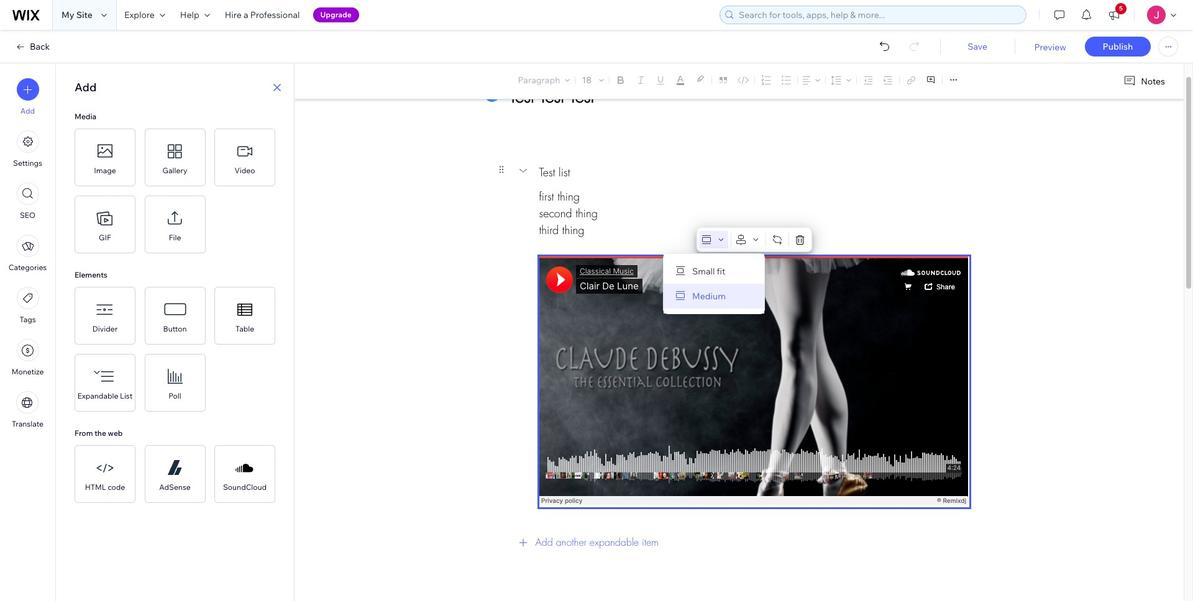 Task type: locate. For each thing, give the bounding box(es) containing it.
list
[[559, 165, 570, 179]]

add left another
[[536, 537, 553, 550]]

table
[[236, 325, 254, 334]]

professional
[[250, 9, 300, 21]]

notes
[[1142, 76, 1166, 87]]

add up settings button
[[20, 106, 35, 116]]

2 horizontal spatial add
[[536, 537, 553, 550]]

add up media
[[75, 80, 97, 94]]

0 horizontal spatial add
[[20, 106, 35, 116]]

another
[[556, 537, 587, 550]]

categories button
[[9, 235, 47, 272]]

paragraph
[[518, 75, 560, 86]]

settings
[[13, 159, 42, 168]]

site
[[76, 9, 93, 21]]

third
[[539, 223, 559, 237]]

code
[[108, 483, 125, 492]]

categories
[[9, 263, 47, 272]]

thing up second
[[558, 190, 580, 204]]

second
[[539, 206, 572, 221]]

hire a professional link
[[217, 0, 307, 30]]

2 vertical spatial thing
[[562, 223, 585, 237]]

first
[[539, 190, 554, 204]]

button
[[163, 325, 187, 334]]

0 vertical spatial add
[[75, 80, 97, 94]]

thing
[[558, 190, 580, 204], [576, 206, 598, 221], [562, 223, 585, 237]]

my site
[[62, 9, 93, 21]]

menu
[[0, 71, 55, 436]]

help
[[180, 9, 199, 21]]

translate button
[[12, 392, 43, 429]]

add
[[75, 80, 97, 94], [20, 106, 35, 116], [536, 537, 553, 550]]

small fit
[[693, 266, 726, 277]]

1 vertical spatial add
[[20, 106, 35, 116]]

image
[[94, 166, 116, 175]]

1 vertical spatial thing
[[576, 206, 598, 221]]

soundcloud
[[223, 483, 267, 492]]

1 horizontal spatial add
[[75, 80, 97, 94]]

thing right second
[[576, 206, 598, 221]]

notes button
[[1119, 73, 1169, 90]]

small
[[693, 266, 715, 277]]

media
[[75, 112, 96, 121]]

menu containing add
[[0, 71, 55, 436]]

from the web
[[75, 429, 123, 438]]

seo button
[[16, 183, 39, 220]]

save
[[968, 41, 988, 52]]

first thing second thing third thing
[[539, 190, 598, 237]]

from
[[75, 429, 93, 438]]

expandable
[[78, 392, 118, 401]]

hire
[[225, 9, 242, 21]]

a
[[244, 9, 248, 21]]

Search for tools, apps, help & more... field
[[735, 6, 1023, 24]]

web
[[108, 429, 123, 438]]

2 vertical spatial add
[[536, 537, 553, 550]]

Add a Catchy Title text field
[[509, 85, 956, 108]]

list
[[120, 392, 133, 401]]

thing right third
[[562, 223, 585, 237]]

tags button
[[16, 287, 39, 325]]

hire a professional
[[225, 9, 300, 21]]

adsense
[[159, 483, 191, 492]]

test
[[539, 165, 555, 179]]

translate
[[12, 420, 43, 429]]

back button
[[15, 41, 50, 52]]

my
[[62, 9, 74, 21]]



Task type: vqa. For each thing, say whether or not it's contained in the screenshot.
readers
no



Task type: describe. For each thing, give the bounding box(es) containing it.
gallery
[[163, 166, 187, 175]]

publish
[[1103, 41, 1134, 52]]

help button
[[173, 0, 217, 30]]

elements
[[75, 270, 107, 280]]

gif
[[99, 233, 111, 242]]

0 vertical spatial thing
[[558, 190, 580, 204]]

5 button
[[1101, 0, 1128, 30]]

save button
[[953, 41, 1003, 52]]

seo
[[20, 211, 35, 220]]

back
[[30, 41, 50, 52]]

html
[[85, 483, 106, 492]]

item
[[642, 537, 659, 550]]

upgrade
[[320, 10, 352, 19]]

paragraph button
[[516, 71, 573, 89]]

settings button
[[13, 131, 42, 168]]

html code
[[85, 483, 125, 492]]

poll
[[169, 392, 181, 401]]

add another expandable item
[[536, 537, 659, 550]]

expandable
[[590, 537, 639, 550]]

upgrade button
[[313, 7, 359, 22]]

video
[[235, 166, 255, 175]]

publish button
[[1085, 37, 1151, 57]]

tags
[[20, 315, 36, 325]]

monetize button
[[12, 339, 44, 377]]

5
[[1120, 4, 1123, 12]]

add another expandable item button
[[509, 528, 970, 558]]

file
[[169, 233, 181, 242]]

the
[[95, 429, 106, 438]]

expandable list
[[78, 392, 133, 401]]

preview button
[[1035, 42, 1067, 53]]

explore
[[124, 9, 155, 21]]

preview
[[1035, 42, 1067, 53]]

add inside button
[[20, 106, 35, 116]]

medium
[[693, 291, 726, 302]]

test list
[[539, 165, 570, 179]]

add inside add another expandable item button
[[536, 537, 553, 550]]

divider
[[93, 325, 118, 334]]

monetize
[[12, 367, 44, 377]]

fit
[[717, 266, 726, 277]]

add button
[[16, 78, 39, 116]]



